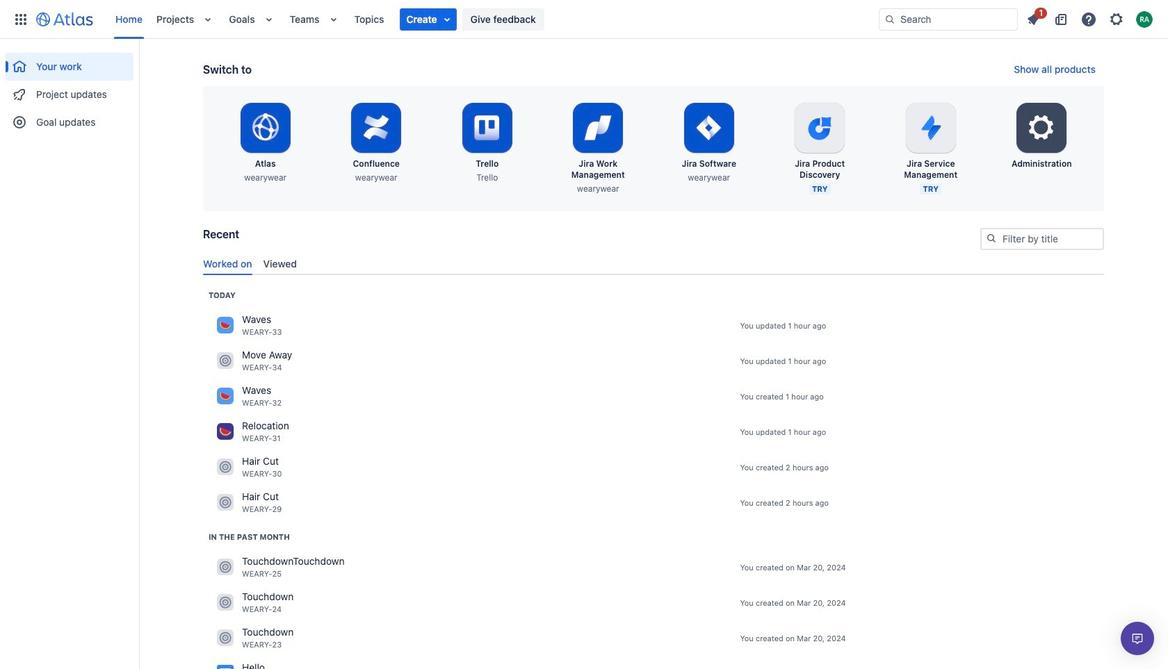Task type: locate. For each thing, give the bounding box(es) containing it.
search image
[[987, 233, 998, 244]]

list item
[[1021, 5, 1048, 30], [400, 8, 457, 30]]

5 townsquare image from the top
[[217, 631, 234, 647]]

None search field
[[879, 8, 1019, 30]]

1 vertical spatial settings image
[[1026, 111, 1059, 145]]

banner
[[0, 0, 1169, 39]]

heading for 2nd townsquare image
[[209, 290, 236, 301]]

2 heading from the top
[[209, 532, 290, 543]]

townsquare image
[[217, 353, 234, 370], [217, 495, 234, 512], [217, 560, 234, 576], [217, 595, 234, 612]]

0 vertical spatial heading
[[209, 290, 236, 301]]

notifications image
[[1026, 11, 1042, 27]]

group
[[6, 39, 134, 141]]

list
[[109, 0, 879, 39], [1021, 5, 1160, 30]]

1 horizontal spatial list item
[[1021, 5, 1048, 30]]

1 heading from the top
[[209, 290, 236, 301]]

3 townsquare image from the top
[[217, 560, 234, 576]]

1 vertical spatial heading
[[209, 532, 290, 543]]

search image
[[885, 14, 896, 25]]

2 townsquare image from the top
[[217, 388, 234, 405]]

heading
[[209, 290, 236, 301], [209, 532, 290, 543]]

0 vertical spatial settings image
[[1109, 11, 1126, 27]]

0 horizontal spatial list item
[[400, 8, 457, 30]]

4 townsquare image from the top
[[217, 459, 234, 476]]

settings image
[[1109, 11, 1126, 27], [1026, 111, 1059, 145]]

tab list
[[198, 252, 1110, 275]]

townsquare image
[[217, 317, 234, 334], [217, 388, 234, 405], [217, 424, 234, 441], [217, 459, 234, 476], [217, 631, 234, 647]]



Task type: describe. For each thing, give the bounding box(es) containing it.
confluence image
[[217, 666, 234, 670]]

open intercom messenger image
[[1130, 631, 1147, 648]]

switch to... image
[[13, 11, 29, 27]]

1 horizontal spatial settings image
[[1109, 11, 1126, 27]]

Filter by title field
[[982, 230, 1103, 249]]

2 townsquare image from the top
[[217, 495, 234, 512]]

help image
[[1081, 11, 1098, 27]]

1 townsquare image from the top
[[217, 353, 234, 370]]

0 horizontal spatial settings image
[[1026, 111, 1059, 145]]

top element
[[8, 0, 879, 39]]

3 townsquare image from the top
[[217, 424, 234, 441]]

Search field
[[879, 8, 1019, 30]]

1 horizontal spatial list
[[1021, 5, 1160, 30]]

heading for 1st townsquare image from the bottom
[[209, 532, 290, 543]]

list item inside top "element"
[[400, 8, 457, 30]]

0 horizontal spatial list
[[109, 0, 879, 39]]

account image
[[1137, 11, 1154, 27]]

1 townsquare image from the top
[[217, 317, 234, 334]]

4 townsquare image from the top
[[217, 595, 234, 612]]



Task type: vqa. For each thing, say whether or not it's contained in the screenshot.
Creek
no



